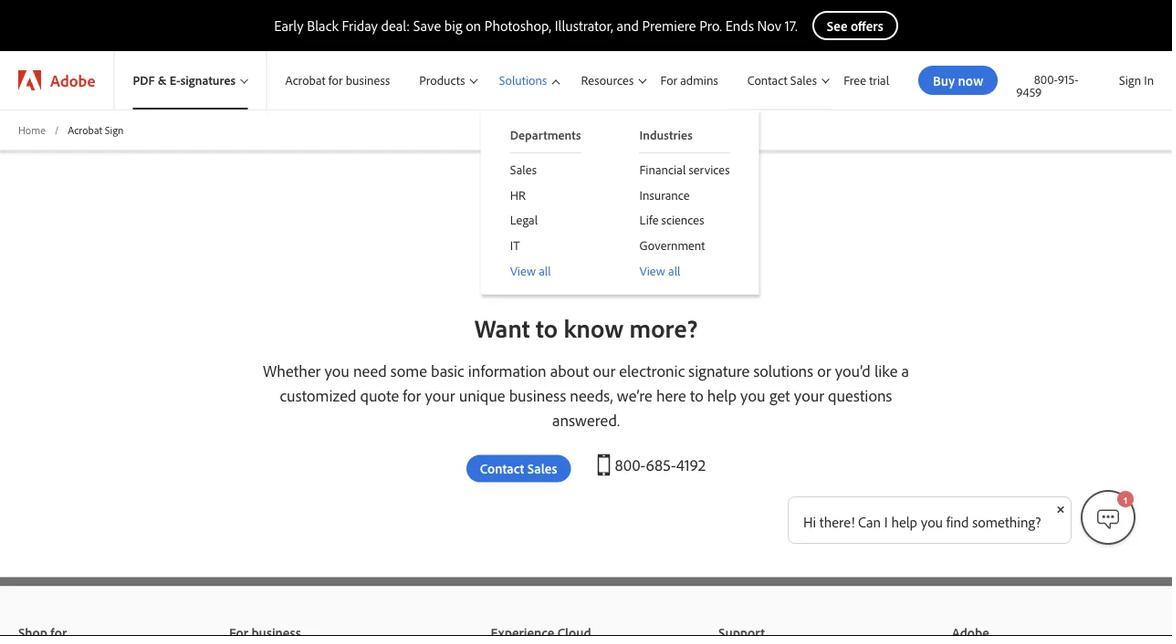 Task type: vqa. For each thing, say whether or not it's contained in the screenshot.
A on the bottom right of page
yes



Task type: describe. For each thing, give the bounding box(es) containing it.
acrobat for business link
[[267, 51, 401, 110]]

financial
[[640, 162, 686, 178]]

needs,
[[570, 385, 613, 406]]

about
[[550, 361, 589, 381]]

some
[[391, 361, 427, 381]]

view for it
[[510, 262, 536, 278]]

685-
[[646, 455, 677, 476]]

2 horizontal spatial you
[[921, 513, 944, 532]]

1 button
[[1081, 490, 1136, 545]]

adobe link
[[0, 51, 114, 110]]

solutions
[[754, 361, 814, 381]]

sign inside button
[[1120, 72, 1142, 88]]

adobe
[[50, 70, 95, 90]]

contact sales link
[[466, 456, 571, 483]]

find
[[947, 513, 969, 532]]

for admins link
[[650, 51, 730, 110]]

acrobat for acrobat for business
[[285, 72, 326, 88]]

basic
[[431, 361, 465, 381]]

acrobat for business
[[285, 72, 390, 88]]

2 your from the left
[[794, 385, 825, 406]]

answered.
[[553, 410, 620, 430]]

save
[[413, 16, 441, 35]]

there!
[[820, 513, 855, 532]]

1 vertical spatial you
[[741, 385, 766, 406]]

to inside whether you need some basic information about our electronic signature solutions or you'd like a customized quote for your unique business needs, we're here to help you get your questions answered.
[[690, 385, 704, 406]]

a
[[902, 361, 910, 381]]

800-685-4192
[[615, 455, 706, 476]]

life sciences
[[640, 212, 705, 228]]

we're
[[617, 385, 653, 406]]

for
[[661, 72, 678, 88]]

financial services
[[640, 162, 730, 178]]

contact for contact sales popup button
[[748, 72, 788, 88]]

1 horizontal spatial help
[[892, 513, 918, 532]]

signatures
[[181, 72, 236, 88]]

800-915- 9459
[[1017, 71, 1079, 100]]

want
[[475, 312, 530, 344]]

want to know more?
[[475, 312, 698, 344]]

signature
[[689, 361, 750, 381]]

illustrator,
[[555, 16, 613, 35]]

admins
[[681, 72, 719, 88]]

quote
[[360, 385, 399, 406]]

here
[[657, 385, 687, 406]]

business inside whether you need some basic information about our electronic signature solutions or you'd like a customized quote for your unique business needs, we're here to help you get your questions answered.
[[509, 385, 566, 406]]

solutions button
[[481, 51, 563, 110]]

early black friday deal: save big on photoshop, illustrator, and premiere pro. ends nov 17.
[[274, 16, 798, 35]]

contact sales button
[[730, 51, 833, 110]]

legal link
[[481, 207, 611, 233]]

free
[[844, 72, 867, 88]]

departments
[[510, 127, 581, 143]]

915-
[[1058, 71, 1079, 87]]

contact sales for contact sales link
[[480, 460, 558, 478]]

and
[[617, 16, 639, 35]]

insurance
[[640, 187, 690, 203]]

photoshop,
[[485, 16, 552, 35]]

0 horizontal spatial business
[[346, 72, 390, 88]]

government
[[640, 237, 705, 253]]

government link
[[611, 233, 759, 258]]

1 vertical spatial sales
[[510, 162, 537, 178]]

electronic
[[620, 361, 685, 381]]

know
[[564, 312, 624, 344]]

9459
[[1017, 84, 1042, 100]]

17.
[[785, 16, 798, 35]]

legal
[[510, 212, 538, 228]]

800-685-4192 link
[[593, 455, 706, 477]]

get
[[770, 385, 791, 406]]

questions
[[828, 385, 893, 406]]

pro.
[[700, 16, 722, 35]]

or
[[818, 361, 832, 381]]

insurance link
[[611, 182, 759, 207]]

in
[[1145, 72, 1155, 88]]

our
[[593, 361, 616, 381]]

sales link
[[481, 153, 611, 182]]

all for it
[[539, 262, 551, 278]]

4192
[[677, 455, 706, 476]]

friday
[[342, 16, 378, 35]]

something?
[[973, 513, 1042, 532]]



Task type: locate. For each thing, give the bounding box(es) containing it.
contact sales down unique
[[480, 460, 558, 478]]

contact sales inside popup button
[[748, 72, 817, 88]]

800- for 685-
[[615, 455, 646, 476]]

unique
[[459, 385, 506, 406]]

help down 'signature'
[[708, 385, 737, 406]]

life sciences link
[[611, 207, 759, 233]]

0 horizontal spatial view
[[510, 262, 536, 278]]

you left find
[[921, 513, 944, 532]]

life
[[640, 212, 659, 228]]

1 horizontal spatial business
[[509, 385, 566, 406]]

1
[[1124, 495, 1129, 506]]

services
[[689, 162, 730, 178]]

0 horizontal spatial for
[[329, 72, 343, 88]]

1 view from the left
[[510, 262, 536, 278]]

contact inside popup button
[[748, 72, 788, 88]]

like
[[875, 361, 898, 381]]

0 vertical spatial 800-
[[1034, 71, 1058, 87]]

0 horizontal spatial acrobat
[[68, 123, 102, 137]]

acrobat
[[285, 72, 326, 88], [68, 123, 102, 137]]

help inside whether you need some basic information about our electronic signature solutions or you'd like a customized quote for your unique business needs, we're here to help you get your questions answered.
[[708, 385, 737, 406]]

2 all from the left
[[669, 262, 681, 278]]

your down 'or'
[[794, 385, 825, 406]]

2 vertical spatial sales
[[528, 460, 558, 478]]

trial
[[870, 72, 890, 88]]

products button
[[401, 51, 481, 110]]

industries
[[640, 127, 693, 143]]

0 vertical spatial help
[[708, 385, 737, 406]]

1 vertical spatial sign
[[105, 123, 124, 137]]

help
[[708, 385, 737, 406], [892, 513, 918, 532]]

contact for contact sales link
[[480, 460, 524, 478]]

your down basic
[[425, 385, 455, 406]]

1 horizontal spatial all
[[669, 262, 681, 278]]

big
[[445, 16, 463, 35]]

0 vertical spatial you
[[325, 361, 350, 381]]

acrobat down adobe at the left of page
[[68, 123, 102, 137]]

1 view all from the left
[[510, 262, 551, 278]]

view all down government
[[640, 262, 681, 278]]

sales inside popup button
[[791, 72, 817, 88]]

you'd
[[835, 361, 871, 381]]

contact down unique
[[480, 460, 524, 478]]

your
[[425, 385, 455, 406], [794, 385, 825, 406]]

2 vertical spatial you
[[921, 513, 944, 532]]

1 horizontal spatial acrobat
[[285, 72, 326, 88]]

to
[[536, 312, 558, 344], [690, 385, 704, 406]]

0 vertical spatial sales
[[791, 72, 817, 88]]

0 horizontal spatial all
[[539, 262, 551, 278]]

you up the customized
[[325, 361, 350, 381]]

sales up hr
[[510, 162, 537, 178]]

0 horizontal spatial help
[[708, 385, 737, 406]]

view all link down government
[[611, 258, 759, 283]]

pdf & e-signatures
[[133, 72, 236, 88]]

sign in
[[1120, 72, 1155, 88]]

view all for government
[[640, 262, 681, 278]]

&
[[158, 72, 167, 88]]

0 vertical spatial to
[[536, 312, 558, 344]]

view all down it 'link'
[[510, 262, 551, 278]]

1 vertical spatial business
[[509, 385, 566, 406]]

help right i
[[892, 513, 918, 532]]

1 vertical spatial 800-
[[615, 455, 646, 476]]

for inside whether you need some basic information about our electronic signature solutions or you'd like a customized quote for your unique business needs, we're here to help you get your questions answered.
[[403, 385, 421, 406]]

view for government
[[640, 262, 666, 278]]

view down it
[[510, 262, 536, 278]]

view all link for government
[[611, 258, 759, 283]]

1 horizontal spatial view
[[640, 262, 666, 278]]

customized
[[280, 385, 357, 406]]

financial services link
[[611, 153, 759, 182]]

acrobat sign
[[68, 123, 124, 137]]

for admins
[[661, 72, 719, 88]]

it link
[[481, 233, 611, 258]]

0 horizontal spatial 800-
[[615, 455, 646, 476]]

sign in button
[[1116, 65, 1158, 96]]

sciences
[[662, 212, 705, 228]]

sales for contact sales popup button
[[791, 72, 817, 88]]

view all for it
[[510, 262, 551, 278]]

1 horizontal spatial view all
[[640, 262, 681, 278]]

sales down answered.
[[528, 460, 558, 478]]

sign down the adobe link
[[105, 123, 124, 137]]

1 vertical spatial contact
[[480, 460, 524, 478]]

0 vertical spatial business
[[346, 72, 390, 88]]

pdf
[[133, 72, 155, 88]]

0 vertical spatial contact sales
[[748, 72, 817, 88]]

800- inside 800-685-4192 link
[[615, 455, 646, 476]]

1 vertical spatial to
[[690, 385, 704, 406]]

i
[[885, 513, 888, 532]]

ends
[[726, 16, 754, 35]]

1 all from the left
[[539, 262, 551, 278]]

0 horizontal spatial contact sales
[[480, 460, 558, 478]]

view down government
[[640, 262, 666, 278]]

1 vertical spatial acrobat
[[68, 123, 102, 137]]

contact sales down 17.
[[748, 72, 817, 88]]

business down the friday
[[346, 72, 390, 88]]

2 view from the left
[[640, 262, 666, 278]]

1 horizontal spatial contact
[[748, 72, 788, 88]]

1 horizontal spatial contact sales
[[748, 72, 817, 88]]

0 horizontal spatial contact
[[480, 460, 524, 478]]

sign left in
[[1120, 72, 1142, 88]]

1 view all link from the left
[[481, 258, 611, 283]]

0 vertical spatial for
[[329, 72, 343, 88]]

more?
[[630, 312, 698, 344]]

to right here
[[690, 385, 704, 406]]

free trial
[[844, 72, 890, 88]]

all down government
[[669, 262, 681, 278]]

1 vertical spatial for
[[403, 385, 421, 406]]

800-
[[1034, 71, 1058, 87], [615, 455, 646, 476]]

to right want
[[536, 312, 558, 344]]

business down information on the left bottom
[[509, 385, 566, 406]]

1 horizontal spatial you
[[741, 385, 766, 406]]

premiere
[[643, 16, 696, 35]]

need
[[353, 361, 387, 381]]

hr
[[510, 187, 526, 203]]

view all
[[510, 262, 551, 278], [640, 262, 681, 278]]

0 horizontal spatial you
[[325, 361, 350, 381]]

1 horizontal spatial for
[[403, 385, 421, 406]]

0 vertical spatial acrobat
[[285, 72, 326, 88]]

all down it 'link'
[[539, 262, 551, 278]]

home link
[[18, 122, 46, 138]]

800- left sign in
[[1034, 71, 1058, 87]]

800- inside 800-915- 9459
[[1034, 71, 1058, 87]]

whether you need some basic information about our electronic signature solutions or you'd like a customized quote for your unique business needs, we're here to help you get your questions answered.
[[263, 361, 910, 430]]

whether
[[263, 361, 321, 381]]

home
[[18, 123, 46, 137]]

hr link
[[481, 182, 611, 207]]

0 vertical spatial sign
[[1120, 72, 1142, 88]]

800- left 4192
[[615, 455, 646, 476]]

sales left free
[[791, 72, 817, 88]]

view all link
[[481, 258, 611, 283], [611, 258, 759, 283]]

2 view all from the left
[[640, 262, 681, 278]]

1 vertical spatial contact sales
[[480, 460, 558, 478]]

information
[[468, 361, 547, 381]]

view
[[510, 262, 536, 278], [640, 262, 666, 278]]

pdf & e-signatures button
[[115, 51, 266, 110]]

sales for contact sales link
[[528, 460, 558, 478]]

can
[[859, 513, 882, 532]]

free trial link
[[833, 51, 901, 110]]

contact
[[748, 72, 788, 88], [480, 460, 524, 478]]

1 horizontal spatial 800-
[[1034, 71, 1058, 87]]

0 horizontal spatial your
[[425, 385, 455, 406]]

sign
[[1120, 72, 1142, 88], [105, 123, 124, 137]]

you
[[325, 361, 350, 381], [741, 385, 766, 406], [921, 513, 944, 532]]

nov
[[758, 16, 782, 35]]

all for government
[[669, 262, 681, 278]]

contact down nov
[[748, 72, 788, 88]]

e-
[[170, 72, 181, 88]]

products
[[420, 72, 465, 88]]

2 view all link from the left
[[611, 258, 759, 283]]

for down black at the top
[[329, 72, 343, 88]]

you left get
[[741, 385, 766, 406]]

1 horizontal spatial to
[[690, 385, 704, 406]]

view all link for it
[[481, 258, 611, 283]]

0 horizontal spatial to
[[536, 312, 558, 344]]

contact sales for contact sales popup button
[[748, 72, 817, 88]]

solutions
[[499, 72, 547, 88]]

800-915- 9459 link
[[1017, 71, 1079, 100]]

resources button
[[563, 51, 650, 110]]

800- for 915-
[[1034, 71, 1058, 87]]

business
[[346, 72, 390, 88], [509, 385, 566, 406]]

it
[[510, 237, 520, 253]]

resources
[[581, 72, 634, 88]]

view all link down it
[[481, 258, 611, 283]]

early
[[274, 16, 304, 35]]

acrobat for acrobat sign
[[68, 123, 102, 137]]

1 vertical spatial help
[[892, 513, 918, 532]]

0 vertical spatial contact
[[748, 72, 788, 88]]

1 your from the left
[[425, 385, 455, 406]]

hi there! can i help you find something?
[[804, 513, 1042, 532]]

1 horizontal spatial your
[[794, 385, 825, 406]]

1 horizontal spatial sign
[[1120, 72, 1142, 88]]

0 horizontal spatial sign
[[105, 123, 124, 137]]

hi
[[804, 513, 817, 532]]

acrobat down early
[[285, 72, 326, 88]]

deal:
[[381, 16, 410, 35]]

0 horizontal spatial view all
[[510, 262, 551, 278]]

for down some
[[403, 385, 421, 406]]



